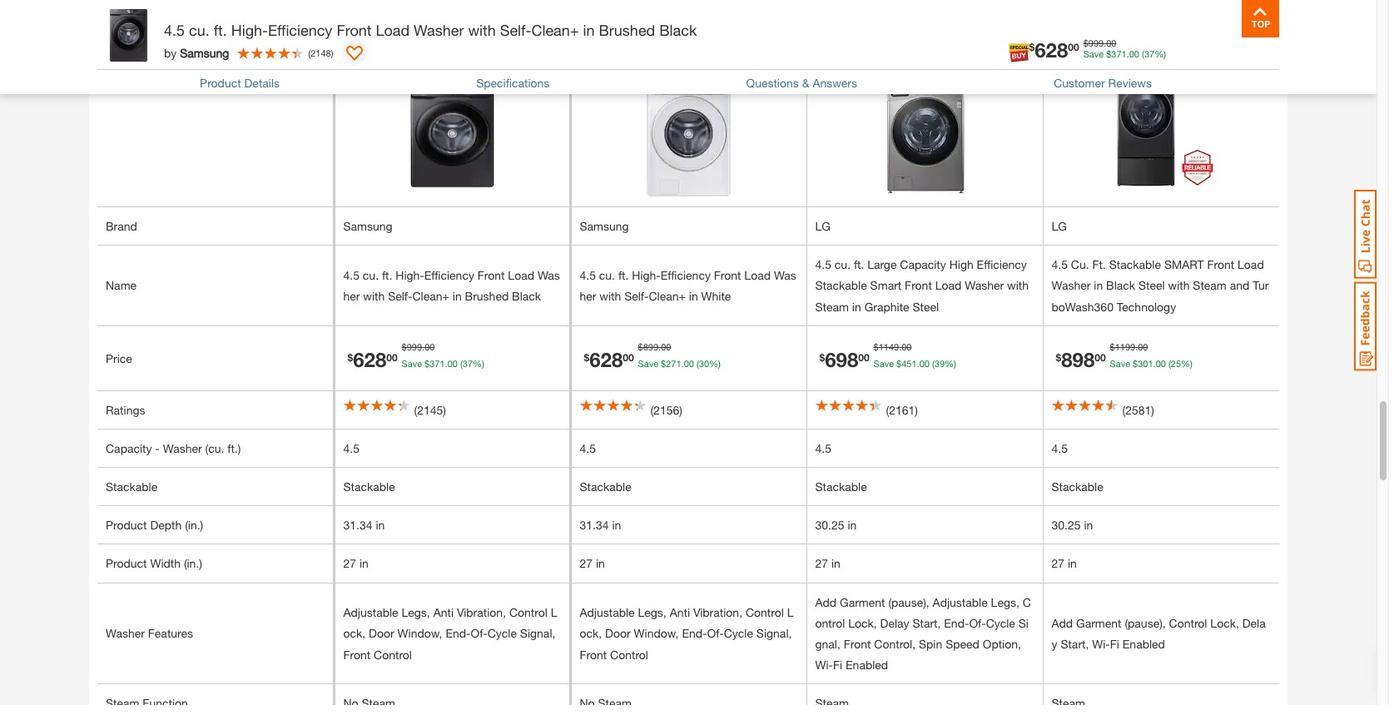 Task type: locate. For each thing, give the bounding box(es) containing it.
%) inside '$ 628 00 $ 999 . 00 save $ 371 . 00 ( 37 %)'
[[473, 358, 485, 368]]

628 for $ 628 00
[[1035, 39, 1069, 62]]

1 30.25 in from the left
[[816, 518, 857, 532]]

load for 4.5 cu. ft. stackable smart front load washer in black steel with steam and tur bowash360 technology
[[1238, 257, 1265, 272]]

clean+ up '$ 628 00 $ 999 . 00 save $ 371 . 00 ( 37 %)'
[[413, 289, 450, 303]]

%) inside $ 628 00 $ 899 . 00 save $ 271 . 00 ( 30 %)
[[709, 358, 721, 368]]

0 horizontal spatial l
[[551, 606, 557, 620]]

2 horizontal spatial high-
[[632, 268, 661, 282]]

start,
[[913, 616, 941, 630], [1061, 637, 1089, 651]]

door
[[369, 627, 394, 641], [605, 627, 631, 641]]

2 lg from the left
[[1052, 219, 1067, 233]]

washer features
[[106, 627, 193, 641]]

save up "customer reviews"
[[1084, 49, 1104, 59]]

2 window, from the left
[[634, 627, 679, 641]]

( down "4.5 cu. ft. high-efficiency front load was her with self-clean+ in brushed black"
[[460, 358, 463, 368]]

1 vertical spatial brushed
[[465, 289, 509, 303]]

2 vertical spatial product
[[106, 557, 147, 571]]

product
[[200, 76, 241, 90], [106, 518, 147, 532], [106, 557, 147, 571]]

0 horizontal spatial black
[[512, 289, 541, 303]]

fi
[[1111, 637, 1120, 651], [834, 658, 843, 672]]

2 horizontal spatial self-
[[625, 289, 649, 303]]

live chat image
[[1355, 190, 1377, 279]]

2 horizontal spatial clean+
[[649, 289, 686, 303]]

. up "customer reviews"
[[1104, 38, 1107, 49]]

high- up product details
[[231, 21, 268, 39]]

4 27 in from the left
[[1052, 557, 1077, 571]]

was inside the 4.5 cu. ft. high-efficiency front load was her with self-clean+ in white
[[774, 268, 797, 282]]

self- inside "4.5 cu. ft. high-efficiency front load was her with self-clean+ in brushed black"
[[388, 289, 413, 303]]

black
[[660, 21, 697, 39], [1107, 278, 1136, 293], [512, 289, 541, 303]]

0 horizontal spatial ock,
[[343, 627, 366, 641]]

best
[[339, 62, 359, 72]]

( down $ 898 00 $ 1199 . 00 save $ 301 . 00 ( 25 %) at the right of page
[[1123, 403, 1126, 417]]

1 horizontal spatial 628
[[590, 348, 623, 371]]

save for $ 628 00 $ 899 . 00 save $ 271 . 00 ( 30 %)
[[638, 358, 659, 368]]

garment right 'si'
[[1077, 616, 1122, 630]]

dela
[[1243, 616, 1266, 630]]

front inside the 4.5 cu. ft. high-efficiency front load was her with self-clean+ in white
[[714, 268, 741, 282]]

$ 999 . 00 save $ 371 . 00 ( 37 %)
[[1084, 38, 1167, 59]]

0 horizontal spatial of-
[[471, 627, 488, 641]]

1 horizontal spatial fi
[[1111, 637, 1120, 651]]

product down by samsung
[[200, 76, 241, 90]]

( 2161 )
[[886, 403, 918, 417]]

. left 30
[[682, 358, 684, 368]]

steam inside 4.5 cu. ft. stackable smart front load washer in black steel with steam and tur bowash360 technology
[[1193, 278, 1227, 293]]

0 horizontal spatial add
[[816, 595, 837, 609]]

%) right 271
[[709, 358, 721, 368]]

1 horizontal spatial enabled
[[1123, 637, 1166, 651]]

1 horizontal spatial 37
[[1145, 49, 1155, 59]]

( up the reviews
[[1142, 49, 1145, 59]]

enabled
[[1123, 637, 1166, 651], [846, 658, 889, 672]]

lock, left delay
[[849, 616, 877, 630]]

lock, inside add garment (pause), control lock, dela y start, wi-fi enabled
[[1211, 616, 1240, 630]]

load inside 4.5 cu. ft. large capacity high efficiency stackable smart front load washer with steam in graphite steel
[[936, 278, 962, 293]]

her inside "4.5 cu. ft. high-efficiency front load was her with self-clean+ in brushed black"
[[343, 289, 360, 303]]

fi down gnal,
[[834, 658, 843, 672]]

with inside "4.5 cu. ft. high-efficiency front load was her with self-clean+ in brushed black"
[[363, 289, 385, 303]]

0 horizontal spatial door
[[369, 627, 394, 641]]

0 horizontal spatial 371
[[430, 358, 445, 368]]

2 horizontal spatial of-
[[970, 616, 986, 630]]

c
[[1023, 595, 1032, 609]]

1 her from the left
[[343, 289, 360, 303]]

front
[[337, 21, 372, 39], [1208, 257, 1235, 272], [478, 268, 505, 282], [714, 268, 741, 282], [905, 278, 932, 293], [844, 637, 871, 651], [343, 648, 371, 662], [580, 648, 607, 662]]

fi inside the add garment (pause), adjustable legs, c ontrol lock, delay start, end-of-cycle si gnal, front control, spin speed option, wi-fi enabled
[[834, 658, 843, 672]]

628 for $ 628 00 $ 999 . 00 save $ 371 . 00 ( 37 %)
[[353, 348, 387, 371]]

clean+ inside the 4.5 cu. ft. high-efficiency front load was her with self-clean+ in white
[[649, 289, 686, 303]]

1 horizontal spatial 30.25
[[1052, 518, 1081, 532]]

product left width
[[106, 557, 147, 571]]

) left display 'icon'
[[331, 47, 334, 58]]

1 vertical spatial wi-
[[816, 658, 834, 672]]

999 inside $ 999 . 00 save $ 371 . 00 ( 37 %)
[[1089, 38, 1104, 49]]

0 vertical spatial 371
[[1112, 49, 1127, 59]]

cycle
[[986, 616, 1016, 630], [488, 627, 517, 641], [724, 627, 754, 641]]

4.5 cu. ft. high-efficiency front load washer with self-clean+ in white image
[[629, 77, 749, 198]]

0 vertical spatial steam
[[1193, 278, 1227, 293]]

1 horizontal spatial wi-
[[1093, 637, 1111, 651]]

(pause), for fi
[[1125, 616, 1166, 630]]

cu. inside 4.5 cu. ft. large capacity high efficiency stackable smart front load washer with steam in graphite steel
[[835, 257, 851, 272]]

save down 1199
[[1110, 358, 1131, 368]]

enabled inside add garment (pause), control lock, dela y start, wi-fi enabled
[[1123, 637, 1166, 651]]

her for 4.5 cu. ft. high-efficiency front load was her with self-clean+ in white
[[580, 289, 597, 303]]

garment
[[840, 595, 886, 609], [1077, 616, 1122, 630]]

37 down "4.5 cu. ft. high-efficiency front load was her with self-clean+ in brushed black"
[[463, 358, 473, 368]]

0 horizontal spatial start,
[[913, 616, 941, 630]]

37 up the reviews
[[1145, 49, 1155, 59]]

save up ( 2145 )
[[402, 358, 422, 368]]

1 door from the left
[[369, 627, 394, 641]]

legs, inside the add garment (pause), adjustable legs, c ontrol lock, delay start, end-of-cycle si gnal, front control, spin speed option, wi-fi enabled
[[991, 595, 1020, 609]]

0 horizontal spatial high-
[[231, 21, 268, 39]]

efficiency inside the 4.5 cu. ft. high-efficiency front load was her with self-clean+ in white
[[661, 268, 711, 282]]

628 inside '$ 628 00 $ 999 . 00 save $ 371 . 00 ( 37 %)'
[[353, 348, 387, 371]]

1 horizontal spatial vibration,
[[694, 606, 743, 620]]

efficiency inside "4.5 cu. ft. high-efficiency front load was her with self-clean+ in brushed black"
[[424, 268, 475, 282]]

0 vertical spatial 37
[[1145, 49, 1155, 59]]

0 horizontal spatial vibration,
[[457, 606, 506, 620]]

1 ock, from the left
[[343, 627, 366, 641]]

save inside $ 999 . 00 save $ 371 . 00 ( 37 %)
[[1084, 49, 1104, 59]]

0 horizontal spatial fi
[[834, 658, 843, 672]]

0 horizontal spatial 31.34
[[343, 518, 373, 532]]

%) right the 301
[[1182, 358, 1193, 368]]

2 30.25 from the left
[[1052, 518, 1081, 532]]

samsung
[[180, 45, 229, 60], [343, 219, 393, 233], [580, 219, 629, 233]]

( left display 'icon'
[[308, 47, 311, 58]]

1 horizontal spatial 31.34
[[580, 518, 609, 532]]

0 horizontal spatial her
[[343, 289, 360, 303]]

%) inside $ 898 00 $ 1199 . 00 save $ 301 . 00 ( 25 %)
[[1182, 358, 1193, 368]]

0 horizontal spatial was
[[538, 268, 560, 282]]

ft.
[[214, 21, 227, 39], [854, 257, 865, 272], [382, 268, 393, 282], [619, 268, 629, 282]]

0 horizontal spatial capacity
[[106, 441, 152, 455]]

1 vertical spatial 37
[[463, 358, 473, 368]]

1 vertical spatial garment
[[1077, 616, 1122, 630]]

efficiency for 4.5 cu. ft. high-efficiency front load was her with self-clean+ in white
[[661, 268, 711, 282]]

(pause), inside the add garment (pause), adjustable legs, c ontrol lock, delay start, end-of-cycle si gnal, front control, spin speed option, wi-fi enabled
[[889, 595, 930, 609]]

wi- right y in the bottom of the page
[[1093, 637, 1111, 651]]

high- inside the 4.5 cu. ft. high-efficiency front load was her with self-clean+ in white
[[632, 268, 661, 282]]

4.5 inside 4.5 cu. ft. large capacity high efficiency stackable smart front load washer with steam in graphite steel
[[816, 257, 832, 272]]

ft. inside 4.5 cu. ft. large capacity high efficiency stackable smart front load washer with steam in graphite steel
[[854, 257, 865, 272]]

lock,
[[849, 616, 877, 630], [1211, 616, 1240, 630]]

1 horizontal spatial lock,
[[1211, 616, 1240, 630]]

0 horizontal spatial window,
[[398, 627, 443, 641]]

999 up "customer reviews"
[[1089, 38, 1104, 49]]

898
[[1062, 348, 1095, 371]]

width
[[150, 557, 181, 571]]

self- up '$ 628 00 $ 999 . 00 save $ 371 . 00 ( 37 %)'
[[388, 289, 413, 303]]

steam
[[1193, 278, 1227, 293], [816, 299, 849, 314]]

1 horizontal spatial anti
[[670, 606, 690, 620]]

end-
[[944, 616, 970, 630], [446, 627, 471, 641], [682, 627, 707, 641]]

load inside the 4.5 cu. ft. high-efficiency front load was her with self-clean+ in white
[[745, 268, 771, 282]]

ock,
[[343, 627, 366, 641], [580, 627, 602, 641]]

1 horizontal spatial 371
[[1112, 49, 1127, 59]]

%) down "4.5 cu. ft. high-efficiency front load was her with self-clean+ in brushed black"
[[473, 358, 485, 368]]

371 up the reviews
[[1112, 49, 1127, 59]]

cu. for 4.5 cu. ft. high-efficiency front load was her with self-clean+ in white
[[599, 268, 615, 282]]

capacity inside 4.5 cu. ft. large capacity high efficiency stackable smart front load washer with steam in graphite steel
[[900, 257, 947, 272]]

brushed
[[599, 21, 655, 39], [465, 289, 509, 303]]

save down the 1149 on the top
[[874, 358, 894, 368]]

garment inside the add garment (pause), adjustable legs, c ontrol lock, delay start, end-of-cycle si gnal, front control, spin speed option, wi-fi enabled
[[840, 595, 886, 609]]

1 vertical spatial steel
[[913, 299, 939, 314]]

$
[[1084, 38, 1089, 49], [1030, 41, 1035, 54], [1107, 49, 1112, 59], [402, 341, 407, 352], [638, 341, 643, 352], [874, 341, 879, 352], [1110, 341, 1116, 352], [348, 351, 353, 363], [584, 351, 590, 363], [820, 351, 825, 363], [1056, 351, 1062, 363], [425, 358, 430, 368], [661, 358, 666, 368], [897, 358, 902, 368], [1133, 358, 1138, 368]]

capacity left high
[[900, 257, 947, 272]]

self- inside the 4.5 cu. ft. high-efficiency front load was her with self-clean+ in white
[[625, 289, 649, 303]]

vibration,
[[457, 606, 506, 620], [694, 606, 743, 620]]

2 her from the left
[[580, 289, 597, 303]]

628
[[1035, 39, 1069, 62], [353, 348, 387, 371], [590, 348, 623, 371]]

) down '$ 628 00 $ 999 . 00 save $ 371 . 00 ( 37 %)'
[[443, 403, 446, 417]]

) for ( 2156 )
[[680, 403, 683, 417]]

( 2581 )
[[1123, 403, 1155, 417]]

washer inside 4.5 cu. ft. large capacity high efficiency stackable smart front load washer with steam in graphite steel
[[965, 278, 1004, 293]]

0 horizontal spatial 999
[[407, 341, 422, 352]]

$ 628 00
[[1030, 39, 1080, 62]]

1 vertical spatial (pause),
[[1125, 616, 1166, 630]]

0 horizontal spatial samsung
[[180, 45, 229, 60]]

customer reviews button
[[1054, 76, 1152, 90], [1054, 76, 1152, 90]]

1 horizontal spatial 999
[[1089, 38, 1104, 49]]

(in.)
[[185, 518, 203, 532], [184, 557, 202, 571]]

1 horizontal spatial capacity
[[900, 257, 947, 272]]

in inside the 4.5 cu. ft. high-efficiency front load was her with self-clean+ in white
[[689, 289, 698, 303]]

clean+ inside "4.5 cu. ft. high-efficiency front load was her with self-clean+ in brushed black"
[[413, 289, 450, 303]]

31.34 in
[[343, 518, 385, 532], [580, 518, 621, 532]]

wi- down gnal,
[[816, 658, 834, 672]]

) down the 301
[[1152, 403, 1155, 417]]

efficiency for 4.5 cu. ft. high-efficiency front load washer with self-clean+ in brushed black
[[268, 21, 333, 39]]

1 lock, from the left
[[849, 616, 877, 630]]

self- up 899
[[625, 289, 649, 303]]

high- up 899
[[632, 268, 661, 282]]

save inside '$ 628 00 $ 999 . 00 save $ 371 . 00 ( 37 %)'
[[402, 358, 422, 368]]

1 vertical spatial add
[[1052, 616, 1073, 630]]

black inside 4.5 cu. ft. stackable smart front load washer in black steel with steam and tur bowash360 technology
[[1107, 278, 1136, 293]]

washer inside 4.5 cu. ft. stackable smart front load washer in black steel with steam and tur bowash360 technology
[[1052, 278, 1091, 293]]

4.5 cu. ft. high-efficiency front load was her with self-clean+ in white
[[580, 268, 797, 303]]

self- up specifications
[[500, 21, 532, 39]]

0 horizontal spatial 30.25 in
[[816, 518, 857, 532]]

$ 628 00 $ 999 . 00 save $ 371 . 00 ( 37 %)
[[348, 341, 485, 371]]

0 horizontal spatial signal,
[[520, 627, 556, 641]]

2 was from the left
[[774, 268, 797, 282]]

27 in
[[343, 557, 369, 571], [580, 557, 605, 571], [816, 557, 841, 571], [1052, 557, 1077, 571]]

with
[[468, 21, 496, 39], [1008, 278, 1029, 293], [1169, 278, 1190, 293], [363, 289, 385, 303], [600, 289, 621, 303]]

load inside "4.5 cu. ft. high-efficiency front load was her with self-clean+ in brushed black"
[[508, 268, 535, 282]]

1 l from the left
[[551, 606, 557, 620]]

high- inside "4.5 cu. ft. high-efficiency front load was her with self-clean+ in brushed black"
[[396, 268, 424, 282]]

add
[[816, 595, 837, 609], [1052, 616, 1073, 630]]

clean+ up specifications
[[532, 21, 579, 39]]

999 up the 2145
[[407, 341, 422, 352]]

628 inside $ 628 00 $ 899 . 00 save $ 271 . 00 ( 30 %)
[[590, 348, 623, 371]]

.
[[1104, 38, 1107, 49], [1127, 49, 1130, 59], [422, 341, 425, 352], [659, 341, 661, 352], [899, 341, 902, 352], [1136, 341, 1138, 352], [445, 358, 448, 368], [682, 358, 684, 368], [917, 358, 920, 368], [1154, 358, 1156, 368]]

1 horizontal spatial her
[[580, 289, 597, 303]]

load for 4.5 cu. ft. high-efficiency front load was her with self-clean+ in brushed black
[[508, 268, 535, 282]]

1 27 in from the left
[[343, 557, 369, 571]]

was inside "4.5 cu. ft. high-efficiency front load was her with self-clean+ in brushed black"
[[538, 268, 560, 282]]

(in.) right width
[[184, 557, 202, 571]]

$ inside $ 628 00
[[1030, 41, 1035, 54]]

high-
[[231, 21, 268, 39], [396, 268, 424, 282], [632, 268, 661, 282]]

1 vertical spatial fi
[[834, 658, 843, 672]]

0 horizontal spatial lock,
[[849, 616, 877, 630]]

. up 2156
[[659, 341, 661, 352]]

1 horizontal spatial door
[[605, 627, 631, 641]]

wi- inside the add garment (pause), adjustable legs, c ontrol lock, delay start, end-of-cycle si gnal, front control, spin speed option, wi-fi enabled
[[816, 658, 834, 672]]

add up ontrol
[[816, 595, 837, 609]]

stackable
[[1110, 257, 1162, 272], [816, 278, 867, 293], [106, 480, 158, 494], [343, 480, 395, 494], [580, 480, 632, 494], [816, 480, 867, 494], [1052, 480, 1104, 494]]

in inside 4.5 cu. ft. large capacity high efficiency stackable smart front load washer with steam in graphite steel
[[853, 299, 862, 314]]

1 vertical spatial start,
[[1061, 637, 1089, 651]]

questions & answers
[[746, 76, 858, 90]]

stackable inside 4.5 cu. ft. large capacity high efficiency stackable smart front load washer with steam in graphite steel
[[816, 278, 867, 293]]

1 horizontal spatial lg
[[1052, 219, 1067, 233]]

product for product details
[[200, 76, 241, 90]]

ontrol
[[816, 616, 845, 630]]

1 31.34 in from the left
[[343, 518, 385, 532]]

product left depth at the left
[[106, 518, 147, 532]]

0 horizontal spatial brushed
[[465, 289, 509, 303]]

0 horizontal spatial 30.25
[[816, 518, 845, 532]]

0 horizontal spatial (pause),
[[889, 595, 930, 609]]

adjustable legs, anti vibration, control l ock, door window, end-of-cycle signal, front control
[[343, 606, 557, 662], [580, 606, 794, 662]]

%) right 451 on the bottom of page
[[945, 358, 957, 368]]

1 vertical spatial 999
[[407, 341, 422, 352]]

1 30.25 from the left
[[816, 518, 845, 532]]

&
[[802, 76, 810, 90]]

cu. inside the 4.5 cu. ft. high-efficiency front load was her with self-clean+ in white
[[599, 268, 615, 282]]

2 27 from the left
[[580, 557, 593, 571]]

steel up technology
[[1139, 278, 1165, 293]]

0 horizontal spatial wi-
[[816, 658, 834, 672]]

save for $ 898 00 $ 1199 . 00 save $ 301 . 00 ( 25 %)
[[1110, 358, 1131, 368]]

start, right y in the bottom of the page
[[1061, 637, 1089, 651]]

start, up spin
[[913, 616, 941, 630]]

2 horizontal spatial cycle
[[986, 616, 1016, 630]]

2 signal, from the left
[[757, 627, 792, 641]]

(in.) right depth at the left
[[185, 518, 203, 532]]

%) inside $ 999 . 00 save $ 371 . 00 ( 37 %)
[[1155, 49, 1167, 59]]

steel right graphite
[[913, 299, 939, 314]]

spin
[[919, 637, 943, 651]]

end- inside the add garment (pause), adjustable legs, c ontrol lock, delay start, end-of-cycle si gnal, front control, spin speed option, wi-fi enabled
[[944, 616, 970, 630]]

efficiency
[[268, 21, 333, 39], [977, 257, 1027, 272], [424, 268, 475, 282], [661, 268, 711, 282]]

) for ( 2145 )
[[443, 403, 446, 417]]

0 horizontal spatial garment
[[840, 595, 886, 609]]

save inside $ 628 00 $ 899 . 00 save $ 271 . 00 ( 30 %)
[[638, 358, 659, 368]]

%) inside $ 698 00 $ 1149 . 00 save $ 451 . 00 ( 39 %)
[[945, 358, 957, 368]]

31.34
[[343, 518, 373, 532], [580, 518, 609, 532]]

2 horizontal spatial end-
[[944, 616, 970, 630]]

00
[[1107, 38, 1117, 49], [1069, 41, 1080, 54], [1130, 49, 1140, 59], [425, 341, 435, 352], [661, 341, 671, 352], [902, 341, 912, 352], [1138, 341, 1149, 352], [387, 351, 398, 363], [623, 351, 634, 363], [859, 351, 870, 363], [1095, 351, 1106, 363], [448, 358, 458, 368], [684, 358, 694, 368], [920, 358, 930, 368], [1156, 358, 1166, 368]]

4.5
[[164, 21, 185, 39], [816, 257, 832, 272], [1052, 257, 1068, 272], [343, 268, 360, 282], [580, 268, 596, 282], [343, 441, 360, 455], [580, 441, 596, 455], [816, 441, 832, 455], [1052, 441, 1068, 455]]

adjustable inside the add garment (pause), adjustable legs, c ontrol lock, delay start, end-of-cycle si gnal, front control, spin speed option, wi-fi enabled
[[933, 595, 988, 609]]

1 horizontal spatial cycle
[[724, 627, 754, 641]]

371 inside '$ 628 00 $ 999 . 00 save $ 371 . 00 ( 37 %)'
[[430, 358, 445, 368]]

%) up 4.5 cu. ft. stackable smart front load washer in black steel with steam and turbowash360 technology image
[[1155, 49, 1167, 59]]

0 vertical spatial fi
[[1111, 637, 1120, 651]]

garment up delay
[[840, 595, 886, 609]]

1 horizontal spatial 31.34 in
[[580, 518, 621, 532]]

lock, left dela
[[1211, 616, 1240, 630]]

cu. inside "4.5 cu. ft. high-efficiency front load was her with self-clean+ in brushed black"
[[363, 268, 379, 282]]

2 horizontal spatial adjustable
[[933, 595, 988, 609]]

high- up '$ 628 00 $ 999 . 00 save $ 371 . 00 ( 37 %)'
[[396, 268, 424, 282]]

lg
[[816, 219, 831, 233], [1052, 219, 1067, 233]]

y
[[1052, 637, 1058, 651]]

4.5 inside "4.5 cu. ft. high-efficiency front load was her with self-clean+ in brushed black"
[[343, 268, 360, 282]]

0 vertical spatial product
[[200, 76, 241, 90]]

2 anti from the left
[[670, 606, 690, 620]]

1 vertical spatial capacity
[[106, 441, 152, 455]]

. up ( 2145 )
[[445, 358, 448, 368]]

ft. for 4.5 cu. ft. high-efficiency front load was her with self-clean+ in brushed black
[[382, 268, 393, 282]]

2 horizontal spatial legs,
[[991, 595, 1020, 609]]

specifications button
[[476, 76, 550, 90], [476, 76, 550, 90]]

. up the reviews
[[1127, 49, 1130, 59]]

fi inside add garment (pause), control lock, dela y start, wi-fi enabled
[[1111, 637, 1120, 651]]

(pause), inside add garment (pause), control lock, dela y start, wi-fi enabled
[[1125, 616, 1166, 630]]

product for product width (in.)
[[106, 557, 147, 571]]

garment inside add garment (pause), control lock, dela y start, wi-fi enabled
[[1077, 616, 1122, 630]]

self-
[[500, 21, 532, 39], [388, 289, 413, 303], [625, 289, 649, 303]]

adjustable
[[933, 595, 988, 609], [343, 606, 399, 620], [580, 606, 635, 620]]

( inside $ 698 00 $ 1149 . 00 save $ 451 . 00 ( 39 %)
[[933, 358, 935, 368]]

( right the 301
[[1169, 358, 1171, 368]]

(
[[308, 47, 311, 58], [1142, 49, 1145, 59], [460, 358, 463, 368], [697, 358, 699, 368], [933, 358, 935, 368], [1169, 358, 1171, 368], [414, 403, 417, 417], [651, 403, 654, 417], [886, 403, 889, 417], [1123, 403, 1126, 417]]

) down 271
[[680, 403, 683, 417]]

customer reviews
[[1054, 76, 1152, 90]]

2 lock, from the left
[[1211, 616, 1240, 630]]

was
[[538, 268, 560, 282], [774, 268, 797, 282]]

371 up the 2145
[[430, 358, 445, 368]]

high- for 4.5 cu. ft. high-efficiency front load was her with self-clean+ in white
[[632, 268, 661, 282]]

( down $ 628 00 $ 899 . 00 save $ 271 . 00 ( 30 %)
[[651, 403, 654, 417]]

0 horizontal spatial 31.34 in
[[343, 518, 385, 532]]

her for 4.5 cu. ft. high-efficiency front load was her with self-clean+ in brushed black
[[343, 289, 360, 303]]

washer
[[414, 21, 464, 39], [965, 278, 1004, 293], [1052, 278, 1091, 293], [163, 441, 202, 455], [106, 627, 145, 641]]

load for 4.5 cu. ft. high-efficiency front load was her with self-clean+ in white
[[745, 268, 771, 282]]

(pause), for start,
[[889, 595, 930, 609]]

steel inside 4.5 cu. ft. large capacity high efficiency stackable smart front load washer with steam in graphite steel
[[913, 299, 939, 314]]

1 was from the left
[[538, 268, 560, 282]]

1 27 from the left
[[343, 557, 356, 571]]

fi right y in the bottom of the page
[[1111, 637, 1120, 651]]

0 vertical spatial steel
[[1139, 278, 1165, 293]]

save
[[1084, 49, 1104, 59], [402, 358, 422, 368], [638, 358, 659, 368], [874, 358, 894, 368], [1110, 358, 1131, 368]]

steam up 698
[[816, 299, 849, 314]]

legs,
[[991, 595, 1020, 609], [402, 606, 430, 620], [638, 606, 667, 620]]

her
[[343, 289, 360, 303], [580, 289, 597, 303]]

add up y in the bottom of the page
[[1052, 616, 1073, 630]]

anti
[[434, 606, 454, 620], [670, 606, 690, 620]]

37 inside $ 999 . 00 save $ 371 . 00 ( 37 %)
[[1145, 49, 1155, 59]]

add inside the add garment (pause), adjustable legs, c ontrol lock, delay start, end-of-cycle si gnal, front control, spin speed option, wi-fi enabled
[[816, 595, 837, 609]]

) for ( 2148 )
[[331, 47, 334, 58]]

save down 899
[[638, 358, 659, 368]]

( inside $ 898 00 $ 1199 . 00 save $ 301 . 00 ( 25 %)
[[1169, 358, 1171, 368]]

capacity left "-"
[[106, 441, 152, 455]]

load inside 4.5 cu. ft. stackable smart front load washer in black steel with steam and tur bowash360 technology
[[1238, 257, 1265, 272]]

product for product depth (in.)
[[106, 518, 147, 532]]

( right 271
[[697, 358, 699, 368]]

( inside $ 628 00 $ 899 . 00 save $ 271 . 00 ( 30 %)
[[697, 358, 699, 368]]

1 horizontal spatial steel
[[1139, 278, 1165, 293]]

1 adjustable legs, anti vibration, control l ock, door window, end-of-cycle signal, front control from the left
[[343, 606, 557, 662]]

1 vertical spatial steam
[[816, 299, 849, 314]]

0 horizontal spatial 628
[[353, 348, 387, 371]]

add inside add garment (pause), control lock, dela y start, wi-fi enabled
[[1052, 616, 1073, 630]]

1 horizontal spatial (pause),
[[1125, 616, 1166, 630]]

1 horizontal spatial window,
[[634, 627, 679, 641]]

37
[[1145, 49, 1155, 59], [463, 358, 473, 368]]

ft. inside the 4.5 cu. ft. high-efficiency front load was her with self-clean+ in white
[[619, 268, 629, 282]]

save inside $ 698 00 $ 1149 . 00 save $ 451 . 00 ( 39 %)
[[874, 358, 894, 368]]

save inside $ 898 00 $ 1199 . 00 save $ 301 . 00 ( 25 %)
[[1110, 358, 1131, 368]]

0 horizontal spatial enabled
[[846, 658, 889, 672]]

her inside the 4.5 cu. ft. high-efficiency front load was her with self-clean+ in white
[[580, 289, 597, 303]]

00 inside $ 628 00
[[1069, 41, 1080, 54]]

feedback link image
[[1355, 281, 1377, 371]]

(pause),
[[889, 595, 930, 609], [1125, 616, 1166, 630]]

2 ock, from the left
[[580, 627, 602, 641]]

steel
[[1139, 278, 1165, 293], [913, 299, 939, 314]]

product
[[453, 36, 509, 51]]

clean+ left white
[[649, 289, 686, 303]]

graphite
[[865, 299, 910, 314]]

steam left the and
[[1193, 278, 1227, 293]]

0 horizontal spatial anti
[[434, 606, 454, 620]]

628 for $ 628 00 $ 899 . 00 save $ 271 . 00 ( 30 %)
[[590, 348, 623, 371]]

2 horizontal spatial 628
[[1035, 39, 1069, 62]]

1 horizontal spatial l
[[787, 606, 794, 620]]

ft. inside "4.5 cu. ft. high-efficiency front load was her with self-clean+ in brushed black"
[[382, 268, 393, 282]]

%)
[[1155, 49, 1167, 59], [473, 358, 485, 368], [709, 358, 721, 368], [945, 358, 957, 368], [1182, 358, 1193, 368]]

0 vertical spatial garment
[[840, 595, 886, 609]]

1 horizontal spatial legs,
[[638, 606, 667, 620]]

answers
[[813, 76, 858, 90]]

questions & answers button
[[746, 76, 858, 90], [746, 76, 858, 90]]

add for add garment (pause), control lock, dela y start, wi-fi enabled
[[1052, 616, 1073, 630]]

) down 451 on the bottom of page
[[915, 403, 918, 417]]

0 vertical spatial 999
[[1089, 38, 1104, 49]]

( down $ 698 00 $ 1149 . 00 save $ 451 . 00 ( 39 %)
[[886, 403, 889, 417]]

. up the 2145
[[422, 341, 425, 352]]

3 27 in from the left
[[816, 557, 841, 571]]

1 vertical spatial product
[[106, 518, 147, 532]]

1 horizontal spatial signal,
[[757, 627, 792, 641]]

$ 898 00 $ 1199 . 00 save $ 301 . 00 ( 25 %)
[[1056, 341, 1193, 371]]

0 vertical spatial wi-
[[1093, 637, 1111, 651]]

signal,
[[520, 627, 556, 641], [757, 627, 792, 641]]

1 vertical spatial 371
[[430, 358, 445, 368]]

1 horizontal spatial brushed
[[599, 21, 655, 39]]

1 vertical spatial enabled
[[846, 658, 889, 672]]

0 horizontal spatial clean+
[[413, 289, 450, 303]]

wi- inside add garment (pause), control lock, dela y start, wi-fi enabled
[[1093, 637, 1111, 651]]

0 vertical spatial (pause),
[[889, 595, 930, 609]]

( right 451 on the bottom of page
[[933, 358, 935, 368]]

0 vertical spatial capacity
[[900, 257, 947, 272]]

$ 628 00 $ 899 . 00 save $ 271 . 00 ( 30 %)
[[584, 341, 721, 371]]



Task type: describe. For each thing, give the bounding box(es) containing it.
2 horizontal spatial samsung
[[580, 219, 629, 233]]

self- for 4.5 cu. ft. high-efficiency front load was her with self-clean+ in white
[[625, 289, 649, 303]]

seller
[[362, 62, 386, 72]]

1 lg from the left
[[816, 219, 831, 233]]

white
[[702, 289, 731, 303]]

0 horizontal spatial adjustable
[[343, 606, 399, 620]]

( inside $ 999 . 00 save $ 371 . 00 ( 37 %)
[[1142, 49, 1145, 59]]

efficiency for 4.5 cu. ft. high-efficiency front load was her with self-clean+ in brushed black
[[424, 268, 475, 282]]

current
[[395, 36, 450, 51]]

front inside 4.5 cu. ft. large capacity high efficiency stackable smart front load washer with steam in graphite steel
[[905, 278, 932, 293]]

25
[[1171, 358, 1182, 368]]

4.5 cu. ft. high-efficiency front load washer with self-clean+ in brushed black
[[164, 21, 697, 39]]

( inside '$ 628 00 $ 999 . 00 save $ 371 . 00 ( 37 %)'
[[460, 358, 463, 368]]

start, inside add garment (pause), control lock, dela y start, wi-fi enabled
[[1061, 637, 1089, 651]]

self- for 4.5 cu. ft. high-efficiency front load was her with self-clean+ in brushed black
[[388, 289, 413, 303]]

control inside add garment (pause), control lock, dela y start, wi-fi enabled
[[1170, 616, 1208, 630]]

1 31.34 from the left
[[343, 518, 373, 532]]

delay
[[881, 616, 910, 630]]

2148
[[311, 47, 331, 58]]

1 horizontal spatial adjustable
[[580, 606, 635, 620]]

ft. for 4.5 cu. ft. high-efficiency front load washer with self-clean+ in brushed black
[[214, 21, 227, 39]]

1 horizontal spatial samsung
[[343, 219, 393, 233]]

0 horizontal spatial cycle
[[488, 627, 517, 641]]

ft. for 4.5 cu. ft. high-efficiency front load was her with self-clean+ in white
[[619, 268, 629, 282]]

clean+ for 4.5 cu. ft. high-efficiency front load was her with self-clean+ in white
[[649, 289, 686, 303]]

4.5 inside the 4.5 cu. ft. high-efficiency front load was her with self-clean+ in white
[[580, 268, 596, 282]]

reviews
[[1109, 76, 1152, 90]]

2 31.34 from the left
[[580, 518, 609, 532]]

display image
[[346, 46, 363, 62]]

by samsung
[[164, 45, 229, 60]]

4.5 cu. ft. large capacity high efficiency stackable smart front load washer with steam in graphite steel
[[816, 257, 1029, 314]]

%) for $ 698 00 $ 1149 . 00 save $ 451 . 00 ( 39 %)
[[945, 358, 957, 368]]

999 inside '$ 628 00 $ 999 . 00 save $ 371 . 00 ( 37 %)'
[[407, 341, 422, 352]]

. up the 301
[[1136, 341, 1138, 352]]

( 2148 )
[[308, 47, 334, 58]]

4.5 cu. ft. high-efficiency front load was her with self-clean+ in brushed black
[[343, 268, 560, 303]]

by
[[164, 45, 177, 60]]

2 27 in from the left
[[580, 557, 605, 571]]

ft. for 4.5 cu. ft. large capacity high efficiency stackable smart front load washer with steam in graphite steel
[[854, 257, 865, 272]]

black inside "4.5 cu. ft. high-efficiency front load was her with self-clean+ in brushed black"
[[512, 289, 541, 303]]

large
[[868, 257, 897, 272]]

39
[[935, 358, 945, 368]]

customer
[[1054, 76, 1105, 90]]

(cu.
[[205, 441, 224, 455]]

steam inside 4.5 cu. ft. large capacity high efficiency stackable smart front load washer with steam in graphite steel
[[816, 299, 849, 314]]

add garment (pause), control lock, dela y start, wi-fi enabled
[[1052, 616, 1266, 651]]

1 anti from the left
[[434, 606, 454, 620]]

%) for $ 628 00 $ 999 . 00 save $ 371 . 00 ( 37 %)
[[473, 358, 485, 368]]

name
[[106, 278, 137, 293]]

1 signal, from the left
[[520, 627, 556, 641]]

top button
[[1242, 0, 1280, 37]]

ft.
[[1093, 257, 1106, 272]]

questions
[[746, 76, 799, 90]]

save for $ 628 00 $ 999 . 00 save $ 371 . 00 ( 37 %)
[[402, 358, 422, 368]]

in inside 4.5 cu. ft. stackable smart front load washer in black steel with steam and tur bowash360 technology
[[1094, 278, 1103, 293]]

. left 39
[[917, 358, 920, 368]]

with inside the 4.5 cu. ft. high-efficiency front load was her with self-clean+ in white
[[600, 289, 621, 303]]

efficiency inside 4.5 cu. ft. large capacity high efficiency stackable smart front load washer with steam in graphite steel
[[977, 257, 1027, 272]]

high- for 4.5 cu. ft. high-efficiency front load washer with self-clean+ in brushed black
[[231, 21, 268, 39]]

451
[[902, 358, 917, 368]]

37 inside '$ 628 00 $ 999 . 00 save $ 371 . 00 ( 37 %)'
[[463, 358, 473, 368]]

2 l from the left
[[787, 606, 794, 620]]

price
[[106, 351, 132, 365]]

best seller link
[[335, 59, 569, 197]]

clean+ for 4.5 cu. ft. high-efficiency front load was her with self-clean+ in brushed black
[[413, 289, 450, 303]]

speed
[[946, 637, 980, 651]]

( 2145 )
[[414, 403, 446, 417]]

details
[[244, 76, 280, 90]]

4.5 cu. ft. stackable smart front load washer in black steel with steam and tur bowash360 technology
[[1052, 257, 1269, 314]]

1 horizontal spatial end-
[[682, 627, 707, 641]]

front inside "4.5 cu. ft. high-efficiency front load was her with self-clean+ in brushed black"
[[478, 268, 505, 282]]

899
[[643, 341, 659, 352]]

product details
[[200, 76, 280, 90]]

product image image
[[102, 8, 156, 62]]

ft.)
[[228, 441, 241, 455]]

enabled inside the add garment (pause), adjustable legs, c ontrol lock, delay start, end-of-cycle si gnal, front control, spin speed option, wi-fi enabled
[[846, 658, 889, 672]]

specifications
[[476, 76, 550, 90]]

add garment (pause), adjustable legs, c ontrol lock, delay start, end-of-cycle si gnal, front control, spin speed option, wi-fi enabled
[[816, 595, 1032, 672]]

%) for $ 898 00 $ 1199 . 00 save $ 301 . 00 ( 25 %)
[[1182, 358, 1193, 368]]

control,
[[875, 637, 916, 651]]

depth
[[150, 518, 182, 532]]

4 27 from the left
[[1052, 557, 1065, 571]]

gnal,
[[816, 637, 841, 651]]

cu. for 4.5 cu. ft. high-efficiency front load washer with self-clean+ in brushed black
[[189, 21, 210, 39]]

%) for $ 628 00 $ 899 . 00 save $ 271 . 00 ( 30 %)
[[709, 358, 721, 368]]

cu. for 4.5 cu. ft. high-efficiency front load was her with self-clean+ in brushed black
[[363, 268, 379, 282]]

1 horizontal spatial of-
[[707, 627, 724, 641]]

. left 25
[[1154, 358, 1156, 368]]

garment for start,
[[1077, 616, 1122, 630]]

2 door from the left
[[605, 627, 631, 641]]

-
[[155, 441, 160, 455]]

front inside the add garment (pause), adjustable legs, c ontrol lock, delay start, end-of-cycle si gnal, front control, spin speed option, wi-fi enabled
[[844, 637, 871, 651]]

4.5 inside 4.5 cu. ft. stackable smart front load washer in black steel with steam and tur bowash360 technology
[[1052, 257, 1068, 272]]

371 inside $ 999 . 00 save $ 371 . 00 ( 37 %)
[[1112, 49, 1127, 59]]

capacity - washer (cu. ft.)
[[106, 441, 241, 455]]

of- inside the add garment (pause), adjustable legs, c ontrol lock, delay start, end-of-cycle si gnal, front control, spin speed option, wi-fi enabled
[[970, 616, 986, 630]]

option,
[[983, 637, 1022, 651]]

0 horizontal spatial end-
[[446, 627, 471, 641]]

) for ( 2161 )
[[915, 403, 918, 417]]

2 31.34 in from the left
[[580, 518, 621, 532]]

features
[[148, 627, 193, 641]]

tur
[[1253, 278, 1269, 293]]

271
[[666, 358, 682, 368]]

add for add garment (pause), adjustable legs, c ontrol lock, delay start, end-of-cycle si gnal, front control, spin speed option, wi-fi enabled
[[816, 595, 837, 609]]

$ 698 00 $ 1149 . 00 save $ 451 . 00 ( 39 %)
[[820, 341, 957, 371]]

stackable inside 4.5 cu. ft. stackable smart front load washer in black steel with steam and tur bowash360 technology
[[1110, 257, 1162, 272]]

cu. for 4.5 cu. ft. large capacity high efficiency stackable smart front load washer with steam in graphite steel
[[835, 257, 851, 272]]

(in.) for product depth (in.)
[[185, 518, 203, 532]]

was for 4.5 cu. ft. high-efficiency front load was her with self-clean+ in brushed black
[[538, 268, 560, 282]]

best seller
[[339, 62, 386, 72]]

( down '$ 628 00 $ 999 . 00 save $ 371 . 00 ( 37 %)'
[[414, 403, 417, 417]]

front inside 4.5 cu. ft. stackable smart front load washer in black steel with steam and tur bowash360 technology
[[1208, 257, 1235, 272]]

1199
[[1116, 341, 1136, 352]]

1149
[[879, 341, 899, 352]]

30
[[699, 358, 709, 368]]

in inside "4.5 cu. ft. high-efficiency front load was her with self-clean+ in brushed black"
[[453, 289, 462, 303]]

2145
[[417, 403, 443, 417]]

( 2156 )
[[651, 403, 683, 417]]

2 30.25 in from the left
[[1052, 518, 1094, 532]]

1 horizontal spatial self-
[[500, 21, 532, 39]]

product width (in.)
[[106, 557, 202, 571]]

smart
[[871, 278, 902, 293]]

lock, inside the add garment (pause), adjustable legs, c ontrol lock, delay start, end-of-cycle si gnal, front control, spin speed option, wi-fi enabled
[[849, 616, 877, 630]]

4.5 cu. ft. high-efficiency front load washer with self-clean+ in brushed black image
[[392, 77, 513, 197]]

3 27 from the left
[[816, 557, 829, 571]]

2 adjustable legs, anti vibration, control l ock, door window, end-of-cycle signal, front control from the left
[[580, 606, 794, 662]]

ratings
[[106, 403, 145, 417]]

cu.
[[1071, 257, 1090, 272]]

2161
[[889, 403, 915, 417]]

brand
[[106, 219, 137, 233]]

2156
[[654, 403, 680, 417]]

brushed inside "4.5 cu. ft. high-efficiency front load was her with self-clean+ in brushed black"
[[465, 289, 509, 303]]

698
[[825, 348, 859, 371]]

si
[[1019, 616, 1029, 630]]

1 horizontal spatial clean+
[[532, 21, 579, 39]]

) for ( 2581 )
[[1152, 403, 1155, 417]]

(in.) for product width (in.)
[[184, 557, 202, 571]]

steel inside 4.5 cu. ft. stackable smart front load washer in black steel with steam and tur bowash360 technology
[[1139, 278, 1165, 293]]

cycle inside the add garment (pause), adjustable legs, c ontrol lock, delay start, end-of-cycle si gnal, front control, spin speed option, wi-fi enabled
[[986, 616, 1016, 630]]

garment for lock,
[[840, 595, 886, 609]]

and
[[1230, 278, 1250, 293]]

1 horizontal spatial black
[[660, 21, 697, 39]]

with inside 4.5 cu. ft. stackable smart front load washer in black steel with steam and tur bowash360 technology
[[1169, 278, 1190, 293]]

bowash360
[[1052, 299, 1114, 314]]

current product
[[395, 36, 509, 51]]

2 vibration, from the left
[[694, 606, 743, 620]]

load for 4.5 cu. ft. high-efficiency front load washer with self-clean+ in brushed black
[[376, 21, 410, 39]]

1 vibration, from the left
[[457, 606, 506, 620]]

0 horizontal spatial legs,
[[402, 606, 430, 620]]

technology
[[1117, 299, 1177, 314]]

smart
[[1165, 257, 1205, 272]]

. up 451 on the bottom of page
[[899, 341, 902, 352]]

1 window, from the left
[[398, 627, 443, 641]]

2581
[[1126, 403, 1152, 417]]

301
[[1138, 358, 1154, 368]]

was for 4.5 cu. ft. high-efficiency front load was her with self-clean+ in white
[[774, 268, 797, 282]]

with inside 4.5 cu. ft. large capacity high efficiency stackable smart front load washer with steam in graphite steel
[[1008, 278, 1029, 293]]

4.5 cu. ft. stackable smart front load washer in black steel with steam and turbowash360 technology image
[[1101, 67, 1222, 188]]

4.5 cu. ft. large capacity high efficiency stackable smart front load washer with steam in graphite steel image
[[865, 77, 985, 198]]

high- for 4.5 cu. ft. high-efficiency front load was her with self-clean+ in brushed black
[[396, 268, 424, 282]]

product depth (in.)
[[106, 518, 203, 532]]

high
[[950, 257, 974, 272]]

start, inside the add garment (pause), adjustable legs, c ontrol lock, delay start, end-of-cycle si gnal, front control, spin speed option, wi-fi enabled
[[913, 616, 941, 630]]

save for $ 698 00 $ 1149 . 00 save $ 451 . 00 ( 39 %)
[[874, 358, 894, 368]]



Task type: vqa. For each thing, say whether or not it's contained in the screenshot.
the bottommost #
no



